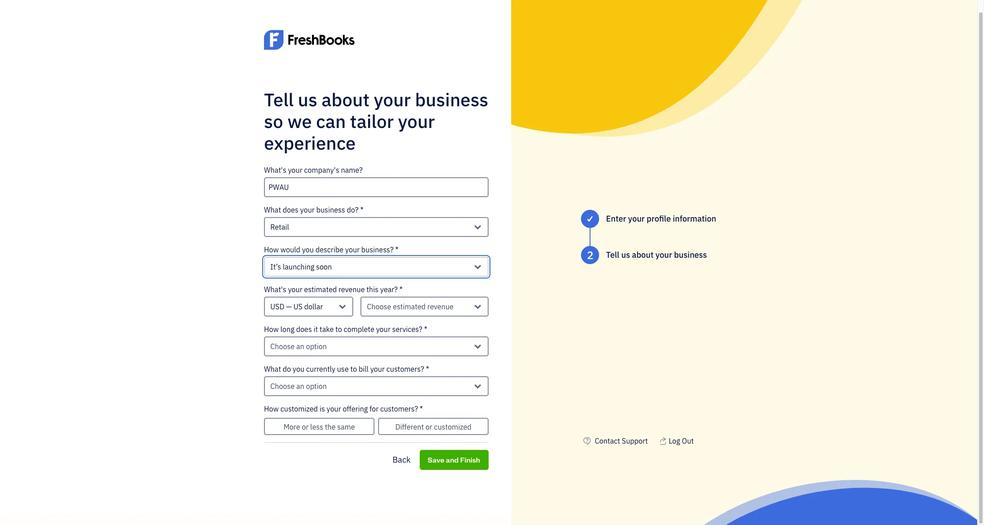 Task type: vqa. For each thing, say whether or not it's contained in the screenshot.
left to
yes



Task type: describe. For each thing, give the bounding box(es) containing it.
1 choose an option field from the top
[[264, 337, 489, 357]]

0 vertical spatial customers?
[[387, 365, 424, 374]]

freshbooks logo image
[[264, 16, 355, 63]]

log out button
[[659, 436, 694, 447]]

support
[[622, 437, 648, 446]]

company's
[[304, 166, 339, 175]]

0 horizontal spatial customized
[[281, 405, 318, 414]]

services?
[[392, 325, 422, 334]]

support image
[[581, 436, 593, 447]]

2 choose an option from the top
[[270, 382, 327, 391]]

what's for what's your company's name?
[[264, 166, 286, 175]]

take
[[320, 325, 334, 334]]

business for tell us about your business so we can tailor your experience
[[415, 88, 488, 111]]

tell for tell us about your business so we can tailor your experience
[[264, 88, 294, 111]]

we
[[288, 109, 312, 133]]

more or less the same
[[284, 423, 355, 432]]

what for what does your business do? *
[[264, 206, 281, 215]]

tell us about your business so we can tailor your experience
[[264, 88, 488, 155]]

It's launching soon field
[[264, 257, 489, 277]]

can
[[316, 109, 346, 133]]

tailor
[[350, 109, 394, 133]]

Currency field
[[264, 297, 353, 317]]

less
[[310, 423, 323, 432]]

1 vertical spatial customers?
[[380, 405, 418, 414]]

back
[[393, 455, 411, 465]]

so
[[264, 109, 283, 133]]

soon
[[316, 263, 332, 272]]

back button
[[386, 451, 418, 470]]

you for do
[[293, 365, 305, 374]]

retail
[[270, 223, 289, 232]]

describe
[[316, 245, 344, 254]]

what's your company's name?
[[264, 166, 363, 175]]

for
[[370, 405, 379, 414]]

tell for tell us about your business
[[606, 250, 620, 261]]

it's launching soon
[[270, 263, 332, 272]]

2 an from the top
[[296, 382, 304, 391]]

contact support
[[595, 437, 648, 446]]

about for tell us about your business
[[632, 250, 654, 261]]

us for tell us about your business so we can tailor your experience
[[298, 88, 317, 111]]

0 horizontal spatial revenue
[[339, 285, 365, 294]]

logout image
[[659, 436, 667, 447]]

do?
[[347, 206, 359, 215]]

experience
[[264, 131, 356, 155]]

the
[[325, 423, 336, 432]]

it's
[[270, 263, 281, 272]]

how for how would you describe your business? *
[[264, 245, 279, 254]]

what's your estimated revenue this year? *
[[264, 285, 403, 294]]

how customized is your offering for customers? *
[[264, 405, 423, 414]]

2 option from the top
[[306, 382, 327, 391]]

1 vertical spatial does
[[296, 325, 312, 334]]

choose inside 'field'
[[367, 302, 391, 312]]

revenue inside 'field'
[[427, 302, 454, 312]]

Retail field
[[264, 217, 489, 237]]

how long does it take to complete your services? *
[[264, 325, 427, 334]]

estimated inside 'field'
[[393, 302, 426, 312]]

0 horizontal spatial business
[[316, 206, 345, 215]]

1 vertical spatial choose
[[270, 342, 295, 351]]

Choose estimated revenue field
[[361, 297, 489, 317]]

would
[[281, 245, 300, 254]]

save and finish
[[428, 455, 481, 465]]

business?
[[361, 245, 394, 254]]

—
[[286, 302, 292, 312]]



Task type: locate. For each thing, give the bounding box(es) containing it.
currently
[[306, 365, 335, 374]]

0 horizontal spatial or
[[302, 423, 309, 432]]

and
[[446, 455, 459, 465]]

more
[[284, 423, 300, 432]]

same
[[337, 423, 355, 432]]

1 vertical spatial what
[[264, 365, 281, 374]]

bill
[[359, 365, 369, 374]]

1 vertical spatial tell
[[606, 250, 620, 261]]

contact
[[595, 437, 620, 446]]

1 how from the top
[[264, 245, 279, 254]]

launching
[[283, 263, 314, 272]]

1 vertical spatial about
[[632, 250, 654, 261]]

enter your profile information
[[606, 214, 716, 224]]

1 horizontal spatial us
[[621, 250, 630, 261]]

choose down "do"
[[270, 382, 295, 391]]

*
[[360, 206, 364, 215], [395, 245, 399, 254], [400, 285, 403, 294], [424, 325, 427, 334], [426, 365, 429, 374], [420, 405, 423, 414]]

choose estimated revenue
[[367, 302, 454, 312]]

2 what from the top
[[264, 365, 281, 374]]

1 horizontal spatial estimated
[[393, 302, 426, 312]]

long
[[281, 325, 294, 334]]

Choose an option field
[[264, 337, 489, 357], [264, 377, 489, 397]]

tell
[[264, 88, 294, 111], [606, 250, 620, 261]]

1 vertical spatial business
[[316, 206, 345, 215]]

or right different
[[426, 423, 432, 432]]

save and finish button
[[420, 451, 489, 470]]

1 choose an option from the top
[[270, 342, 327, 351]]

finish
[[461, 455, 481, 465]]

save
[[428, 455, 445, 465]]

contact support link
[[595, 437, 648, 446]]

0 horizontal spatial tell
[[264, 88, 294, 111]]

choose an option field down bill
[[264, 377, 489, 397]]

choose an option field down complete
[[264, 337, 489, 357]]

option down currently
[[306, 382, 327, 391]]

name?
[[341, 166, 363, 175]]

3 how from the top
[[264, 405, 279, 414]]

or for more
[[302, 423, 309, 432]]

0 vertical spatial tell
[[264, 88, 294, 111]]

us
[[293, 302, 303, 312]]

1 horizontal spatial revenue
[[427, 302, 454, 312]]

you for would
[[302, 245, 314, 254]]

what's
[[264, 166, 286, 175], [264, 285, 286, 294]]

1 vertical spatial option
[[306, 382, 327, 391]]

how for how customized is your offering for customers? *
[[264, 405, 279, 414]]

this
[[367, 285, 379, 294]]

choose an option down "do"
[[270, 382, 327, 391]]

what do you currently use to bill your customers? *
[[264, 365, 429, 374]]

it
[[314, 325, 318, 334]]

0 horizontal spatial about
[[322, 88, 370, 111]]

do
[[283, 365, 291, 374]]

you right "do"
[[293, 365, 305, 374]]

estimated up services?
[[393, 302, 426, 312]]

customers? up different
[[380, 405, 418, 414]]

2 vertical spatial business
[[674, 250, 707, 261]]

1 vertical spatial revenue
[[427, 302, 454, 312]]

different or customized
[[395, 423, 472, 432]]

different
[[395, 423, 424, 432]]

us right so
[[298, 88, 317, 111]]

0 vertical spatial to
[[336, 325, 342, 334]]

2 choose an option field from the top
[[264, 377, 489, 397]]

about for tell us about your business so we can tailor your experience
[[322, 88, 370, 111]]

estimated up dollar
[[304, 285, 337, 294]]

1 vertical spatial choose an option field
[[264, 377, 489, 397]]

0 vertical spatial choose
[[367, 302, 391, 312]]

1 vertical spatial us
[[621, 250, 630, 261]]

customized
[[281, 405, 318, 414], [434, 423, 472, 432]]

1 vertical spatial what's
[[264, 285, 286, 294]]

1 what from the top
[[264, 206, 281, 215]]

choose down this
[[367, 302, 391, 312]]

option
[[306, 342, 327, 351], [306, 382, 327, 391]]

to left bill
[[350, 365, 357, 374]]

out
[[682, 437, 694, 446]]

1 vertical spatial choose an option
[[270, 382, 327, 391]]

what's up usd
[[264, 285, 286, 294]]

2 horizontal spatial business
[[674, 250, 707, 261]]

us down enter
[[621, 250, 630, 261]]

usd — us dollar
[[270, 302, 323, 312]]

choose an option down long
[[270, 342, 327, 351]]

1 what's from the top
[[264, 166, 286, 175]]

1 horizontal spatial customized
[[434, 423, 472, 432]]

profile
[[647, 214, 671, 224]]

what's down experience
[[264, 166, 286, 175]]

complete
[[344, 325, 374, 334]]

business inside the tell us about your business so we can tailor your experience
[[415, 88, 488, 111]]

dollar
[[304, 302, 323, 312]]

0 horizontal spatial us
[[298, 88, 317, 111]]

or left less
[[302, 423, 309, 432]]

0 vertical spatial does
[[283, 206, 299, 215]]

0 vertical spatial an
[[296, 342, 304, 351]]

usd
[[270, 302, 284, 312]]

1 horizontal spatial or
[[426, 423, 432, 432]]

2 how from the top
[[264, 325, 279, 334]]

how would you describe your business? *
[[264, 245, 399, 254]]

or for different
[[426, 423, 432, 432]]

1 vertical spatial to
[[350, 365, 357, 374]]

does
[[283, 206, 299, 215], [296, 325, 312, 334]]

how for how long does it take to complete your services? *
[[264, 325, 279, 334]]

choose down long
[[270, 342, 295, 351]]

0 vertical spatial you
[[302, 245, 314, 254]]

1 vertical spatial estimated
[[393, 302, 426, 312]]

estimated
[[304, 285, 337, 294], [393, 302, 426, 312]]

use
[[337, 365, 349, 374]]

business
[[415, 88, 488, 111], [316, 206, 345, 215], [674, 250, 707, 261]]

tell inside the tell us about your business so we can tailor your experience
[[264, 88, 294, 111]]

what's for what's your estimated revenue this year? *
[[264, 285, 286, 294]]

us
[[298, 88, 317, 111], [621, 250, 630, 261]]

1 option from the top
[[306, 342, 327, 351]]

about inside the tell us about your business so we can tailor your experience
[[322, 88, 370, 111]]

1 an from the top
[[296, 342, 304, 351]]

1 vertical spatial an
[[296, 382, 304, 391]]

0 vertical spatial us
[[298, 88, 317, 111]]

to right take
[[336, 325, 342, 334]]

0 vertical spatial business
[[415, 88, 488, 111]]

about
[[322, 88, 370, 111], [632, 250, 654, 261]]

how
[[264, 245, 279, 254], [264, 325, 279, 334], [264, 405, 279, 414]]

enter
[[606, 214, 626, 224]]

us for tell us about your business
[[621, 250, 630, 261]]

customized up more
[[281, 405, 318, 414]]

1 horizontal spatial about
[[632, 250, 654, 261]]

0 vertical spatial estimated
[[304, 285, 337, 294]]

customers?
[[387, 365, 424, 374], [380, 405, 418, 414]]

log
[[669, 437, 680, 446]]

what left "do"
[[264, 365, 281, 374]]

what up retail
[[264, 206, 281, 215]]

revenue
[[339, 285, 365, 294], [427, 302, 454, 312]]

does up retail
[[283, 206, 299, 215]]

None text field
[[264, 177, 489, 197]]

0 vertical spatial what
[[264, 206, 281, 215]]

is
[[320, 405, 325, 414]]

0 vertical spatial what's
[[264, 166, 286, 175]]

log out
[[669, 437, 694, 446]]

or
[[302, 423, 309, 432], [426, 423, 432, 432]]

what does your business do? *
[[264, 206, 364, 215]]

offering
[[343, 405, 368, 414]]

0 vertical spatial how
[[264, 245, 279, 254]]

2 vertical spatial choose
[[270, 382, 295, 391]]

what for what do you currently use to bill your customers? *
[[264, 365, 281, 374]]

year?
[[380, 285, 398, 294]]

choose
[[367, 302, 391, 312], [270, 342, 295, 351], [270, 382, 295, 391]]

you right would at the left top
[[302, 245, 314, 254]]

choose an option
[[270, 342, 327, 351], [270, 382, 327, 391]]

0 vertical spatial customized
[[281, 405, 318, 414]]

information
[[673, 214, 716, 224]]

option down it
[[306, 342, 327, 351]]

1 vertical spatial how
[[264, 325, 279, 334]]

0 vertical spatial option
[[306, 342, 327, 351]]

what
[[264, 206, 281, 215], [264, 365, 281, 374]]

0 horizontal spatial to
[[336, 325, 342, 334]]

2 or from the left
[[426, 423, 432, 432]]

0 horizontal spatial estimated
[[304, 285, 337, 294]]

1 vertical spatial customized
[[434, 423, 472, 432]]

does left it
[[296, 325, 312, 334]]

tell us about your business
[[606, 250, 707, 261]]

customers? down services?
[[387, 365, 424, 374]]

0 vertical spatial revenue
[[339, 285, 365, 294]]

you
[[302, 245, 314, 254], [293, 365, 305, 374]]

0 vertical spatial choose an option
[[270, 342, 327, 351]]

us inside the tell us about your business so we can tailor your experience
[[298, 88, 317, 111]]

1 vertical spatial you
[[293, 365, 305, 374]]

1 horizontal spatial to
[[350, 365, 357, 374]]

to
[[336, 325, 342, 334], [350, 365, 357, 374]]

1 horizontal spatial business
[[415, 88, 488, 111]]

0 vertical spatial choose an option field
[[264, 337, 489, 357]]

1 or from the left
[[302, 423, 309, 432]]

your
[[374, 88, 411, 111], [398, 109, 435, 133], [288, 166, 302, 175], [300, 206, 315, 215], [628, 214, 645, 224], [345, 245, 360, 254], [656, 250, 672, 261], [288, 285, 302, 294], [376, 325, 391, 334], [370, 365, 385, 374], [327, 405, 341, 414]]

1 horizontal spatial tell
[[606, 250, 620, 261]]

to for take
[[336, 325, 342, 334]]

0 vertical spatial about
[[322, 88, 370, 111]]

an
[[296, 342, 304, 351], [296, 382, 304, 391]]

customized up and
[[434, 423, 472, 432]]

to for use
[[350, 365, 357, 374]]

business for tell us about your business
[[674, 250, 707, 261]]

2 vertical spatial how
[[264, 405, 279, 414]]

2 what's from the top
[[264, 285, 286, 294]]



